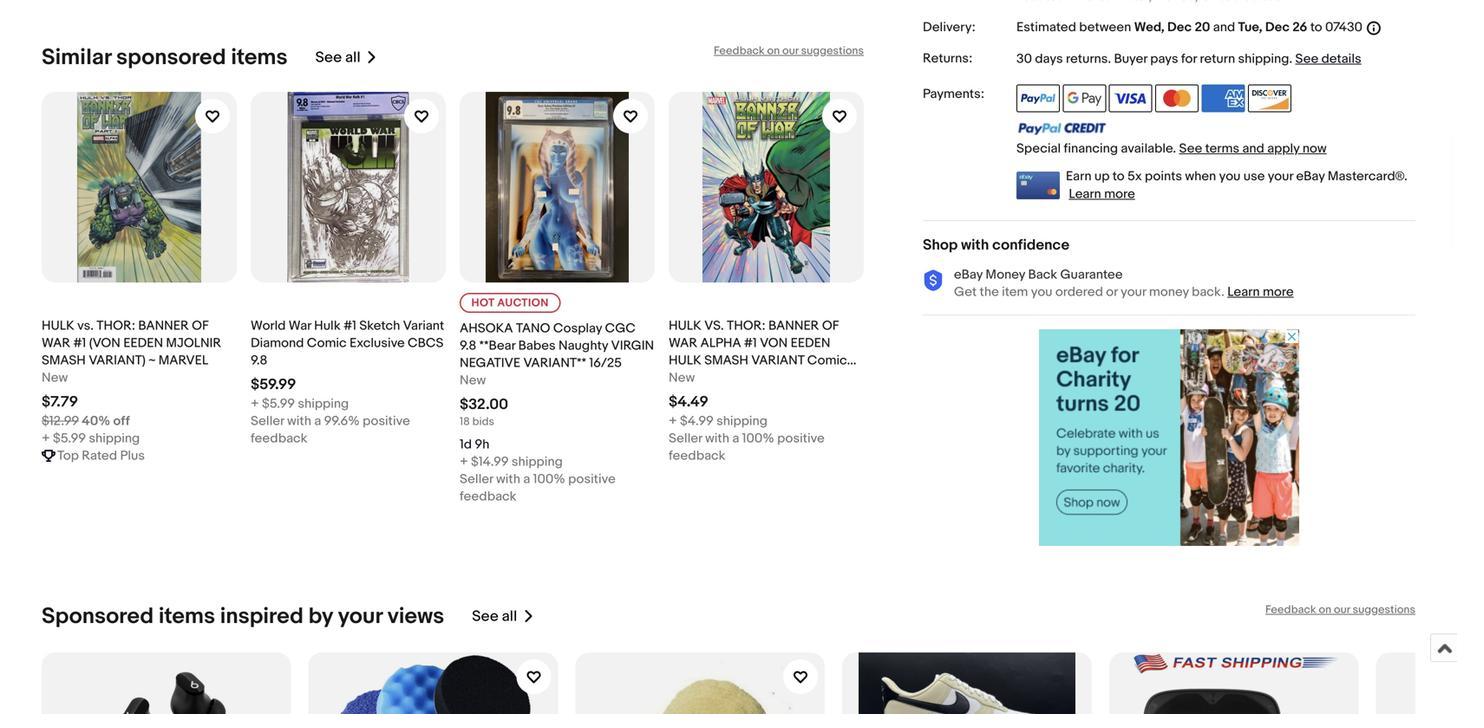 Task type: describe. For each thing, give the bounding box(es) containing it.
sponsored
[[116, 44, 226, 71]]

all for sponsored items inspired by your views
[[502, 608, 517, 626]]

30 days returns . buyer pays for return shipping . see details
[[1017, 51, 1362, 67]]

ahsoka
[[460, 321, 513, 337]]

new text field for $7.79
[[42, 370, 68, 387]]

between
[[1079, 20, 1131, 35]]

1 horizontal spatial learn more link
[[1227, 284, 1294, 300]]

feedback on our suggestions link for similar sponsored items
[[714, 44, 864, 58]]

to inside earn up to 5x points when you use your ebay mastercard®. learn more
[[1113, 169, 1125, 185]]

see details link
[[1295, 51, 1362, 67]]

see all link for sponsored items inspired by your views
[[472, 603, 535, 630]]

back
[[1028, 267, 1057, 283]]

0 vertical spatial to
[[1310, 20, 1322, 35]]

our for sponsored items inspired by your views
[[1334, 603, 1350, 617]]

1d
[[460, 437, 472, 453]]

$4.99
[[680, 414, 714, 429]]

variant
[[403, 318, 444, 334]]

feedback for similar sponsored items
[[714, 44, 765, 58]]

a inside new $4.49 + $4.99 shipping seller with a 100% positive feedback
[[732, 431, 739, 447]]

war for hulk vs. thor: banner of war alpha #1 von eeden hulk smash variant comic book
[[669, 336, 697, 351]]

more inside earn up to 5x points when you use your ebay mastercard®. learn more
[[1104, 186, 1135, 202]]

1d 9h text field
[[460, 436, 490, 454]]

variant**
[[523, 356, 586, 371]]

feedback inside new $4.49 + $4.99 shipping seller with a 100% positive feedback
[[669, 449, 726, 464]]

1 horizontal spatial items
[[231, 44, 288, 71]]

item
[[1002, 284, 1028, 300]]

terms
[[1205, 141, 1240, 157]]

returns
[[1066, 51, 1108, 67]]

feedback on our suggestions for sponsored items inspired by your views
[[1265, 603, 1415, 617]]

suggestions for similar sponsored items
[[801, 44, 864, 58]]

$5.99 inside hulk vs. thor: banner of war #1 (von eeden mjolnir smash variant) ~ marvel new $7.79 $12.99 40% off + $5.99 shipping
[[53, 431, 86, 447]]

new inside new $4.49 + $4.99 shipping seller with a 100% positive feedback
[[669, 370, 695, 386]]

30
[[1017, 51, 1032, 67]]

smash inside hulk vs. thor: banner of war #1 (von eeden mjolnir smash variant) ~ marvel new $7.79 $12.99 40% off + $5.99 shipping
[[42, 353, 86, 369]]

hulk vs. thor: banner of war alpha #1 von eeden hulk smash variant comic book
[[669, 318, 847, 386]]

thor: for hulk vs. thor: banner of war alpha #1 von eeden hulk smash variant comic book
[[727, 318, 766, 334]]

now
[[1303, 141, 1327, 157]]

american express image
[[1202, 85, 1245, 112]]

paypal credit image
[[1017, 122, 1107, 136]]

confidence
[[992, 236, 1070, 254]]

$59.99 text field
[[251, 376, 296, 394]]

see all for similar sponsored items
[[315, 49, 361, 67]]

war
[[289, 318, 311, 334]]

0 vertical spatial seller with a 100% positive feedback text field
[[669, 430, 864, 465]]

Seller with a 99.6% positive feedback text field
[[251, 413, 446, 448]]

$7.79
[[42, 393, 78, 412]]

40%
[[82, 414, 110, 429]]

get
[[954, 284, 977, 300]]

cosplay
[[553, 321, 602, 337]]

ahsoka tano cosplay cgc 9.8 **bear babes naughty virgin negative variant** 16/25 new $32.00 18 bids 1d 9h + $14.99 shipping seller with a 100% positive feedback
[[460, 321, 654, 505]]

$32.00
[[460, 396, 508, 414]]

1 vertical spatial you
[[1031, 284, 1053, 300]]

hulk for hulk vs. thor: banner of war alpha #1 von eeden hulk smash variant comic book
[[669, 318, 701, 334]]

auction
[[497, 297, 549, 310]]

when
[[1185, 169, 1216, 185]]

of for hulk vs. thor: banner of war #1 (von eeden mjolnir smash variant) ~ marvel new $7.79 $12.99 40% off + $5.99 shipping
[[192, 318, 209, 334]]

+ inside new $4.49 + $4.99 shipping seller with a 100% positive feedback
[[669, 414, 677, 429]]

delivery:
[[923, 20, 976, 35]]

100% inside new $4.49 + $4.99 shipping seller with a 100% positive feedback
[[742, 431, 774, 447]]

payments:
[[923, 86, 984, 102]]

positive inside ahsoka tano cosplay cgc 9.8 **bear babes naughty virgin negative variant** 16/25 new $32.00 18 bids 1d 9h + $14.99 shipping seller with a 100% positive feedback
[[568, 472, 616, 488]]

0 horizontal spatial seller with a 100% positive feedback text field
[[460, 471, 655, 506]]

discover image
[[1248, 85, 1291, 112]]

new $4.49 + $4.99 shipping seller with a 100% positive feedback
[[669, 370, 828, 464]]

of for hulk vs. thor: banner of war alpha #1 von eeden hulk smash variant comic book
[[822, 318, 839, 334]]

variant)
[[89, 353, 146, 369]]

(von
[[89, 336, 120, 351]]

earn
[[1066, 169, 1092, 185]]

shipping inside new $4.49 + $4.99 shipping seller with a 100% positive feedback
[[716, 414, 768, 429]]

shop with confidence
[[923, 236, 1070, 254]]

2 dec from the left
[[1265, 20, 1290, 35]]

alpha
[[700, 336, 741, 351]]

previous price $12.99 40% off text field
[[42, 413, 130, 430]]

sketch
[[359, 318, 400, 334]]

exclusive
[[350, 336, 405, 351]]

suggestions for sponsored items inspired by your views
[[1353, 603, 1415, 617]]

details
[[1322, 51, 1362, 67]]

similar sponsored items
[[42, 44, 288, 71]]

1 vertical spatial ebay
[[954, 267, 983, 283]]

seller inside new $4.49 + $4.99 shipping seller with a 100% positive feedback
[[669, 431, 702, 447]]

with inside ahsoka tano cosplay cgc 9.8 **bear babes naughty virgin negative variant** 16/25 new $32.00 18 bids 1d 9h + $14.99 shipping seller with a 100% positive feedback
[[496, 472, 520, 488]]

1 . from the left
[[1108, 51, 1111, 67]]

rated
[[82, 449, 117, 464]]

99.6%
[[324, 414, 360, 429]]

inspired
[[220, 603, 303, 630]]

cgc
[[605, 321, 636, 337]]

back.
[[1192, 284, 1225, 300]]

plus
[[120, 449, 145, 464]]

hot auction
[[471, 297, 549, 310]]

wed,
[[1134, 20, 1165, 35]]

ebay money back guarantee
[[954, 267, 1123, 283]]

world
[[251, 318, 286, 334]]

learn more
[[1227, 284, 1294, 300]]

return
[[1200, 51, 1235, 67]]

See all text field
[[472, 608, 517, 626]]

18 bids text field
[[460, 416, 494, 429]]

mjolnir
[[166, 336, 221, 351]]

special financing available. see terms and apply now
[[1017, 141, 1327, 157]]

returns:
[[923, 51, 972, 67]]

+ $14.99 shipping text field
[[460, 454, 563, 471]]

$59.99
[[251, 376, 296, 394]]

1 dec from the left
[[1167, 20, 1192, 35]]

similar
[[42, 44, 111, 71]]

thor: for hulk vs. thor: banner of war #1 (von eeden mjolnir smash variant) ~ marvel new $7.79 $12.99 40% off + $5.99 shipping
[[97, 318, 135, 334]]

with details__icon image
[[923, 270, 944, 292]]

master card image
[[1155, 85, 1199, 112]]

see terms and apply now link
[[1179, 141, 1327, 157]]

up
[[1094, 169, 1110, 185]]

comic inside world war hulk #1 sketch variant diamond comic exclusive cbcs 9.8 $59.99 + $5.99 shipping seller with a 99.6% positive feedback
[[307, 336, 347, 351]]

26
[[1293, 20, 1307, 35]]

$5.99 inside world war hulk #1 sketch variant diamond comic exclusive cbcs 9.8 $59.99 + $5.99 shipping seller with a 99.6% positive feedback
[[262, 396, 295, 412]]

new text field for $32.00
[[460, 372, 486, 390]]

babes
[[518, 338, 556, 354]]

on for sponsored items inspired by your views
[[1319, 603, 1331, 617]]

shipping inside world war hulk #1 sketch variant diamond comic exclusive cbcs 9.8 $59.99 + $5.99 shipping seller with a 99.6% positive feedback
[[298, 396, 349, 412]]

positive inside world war hulk #1 sketch variant diamond comic exclusive cbcs 9.8 $59.99 + $5.99 shipping seller with a 99.6% positive feedback
[[363, 414, 410, 429]]

cbcs
[[408, 336, 444, 351]]

new inside ahsoka tano cosplay cgc 9.8 **bear babes naughty virgin negative variant** 16/25 new $32.00 18 bids 1d 9h + $14.99 shipping seller with a 100% positive feedback
[[460, 373, 486, 389]]

and for 20
[[1213, 20, 1235, 35]]

tano
[[516, 321, 550, 337]]

new inside hulk vs. thor: banner of war #1 (von eeden mjolnir smash variant) ~ marvel new $7.79 $12.99 40% off + $5.99 shipping
[[42, 370, 68, 386]]

the
[[980, 284, 999, 300]]

$12.99
[[42, 414, 79, 429]]

negative
[[460, 356, 520, 371]]

+ inside ahsoka tano cosplay cgc 9.8 **bear babes naughty virgin negative variant** 16/25 new $32.00 18 bids 1d 9h + $14.99 shipping seller with a 100% positive feedback
[[460, 455, 468, 470]]

and for terms
[[1242, 141, 1264, 157]]

top rated plus
[[57, 449, 145, 464]]

shipping down tue,
[[1238, 51, 1289, 67]]

ebay mastercard image
[[1017, 172, 1060, 199]]

1 horizontal spatial more
[[1263, 284, 1294, 300]]

+ $5.99 shipping text field
[[42, 430, 140, 448]]

18
[[460, 416, 470, 429]]

guarantee
[[1060, 267, 1123, 283]]

book
[[669, 370, 699, 386]]

smash inside hulk vs. thor: banner of war alpha #1 von eeden hulk smash variant comic book
[[704, 353, 748, 369]]

16/25
[[589, 356, 622, 371]]

views
[[387, 603, 444, 630]]

new text field for $4.49
[[669, 370, 695, 387]]

all for similar sponsored items
[[345, 49, 361, 67]]



Task type: locate. For each thing, give the bounding box(es) containing it.
2 horizontal spatial feedback
[[669, 449, 726, 464]]

more
[[1104, 186, 1135, 202], [1263, 284, 1294, 300]]

a left the 99.6%
[[314, 414, 321, 429]]

eeden up ~
[[123, 336, 163, 351]]

2 horizontal spatial new
[[669, 370, 695, 386]]

items left inspired
[[159, 603, 215, 630]]

banner inside hulk vs. thor: banner of war alpha #1 von eeden hulk smash variant comic book
[[768, 318, 819, 334]]

2 smash from the left
[[704, 353, 748, 369]]

1 horizontal spatial positive
[[568, 472, 616, 488]]

2 vertical spatial your
[[338, 603, 382, 630]]

feedback for sponsored items inspired by your views
[[1265, 603, 1316, 617]]

apply
[[1267, 141, 1300, 157]]

feedback on our suggestions link for sponsored items inspired by your views
[[1265, 603, 1415, 617]]

seller with a 100% positive feedback text field down $4.99
[[669, 430, 864, 465]]

0 vertical spatial comic
[[307, 336, 347, 351]]

top
[[57, 449, 79, 464]]

0 horizontal spatial items
[[159, 603, 215, 630]]

new text field down negative
[[460, 372, 486, 390]]

+
[[251, 396, 259, 412], [669, 414, 677, 429], [42, 431, 50, 447], [460, 455, 468, 470]]

learn more link down up
[[1069, 186, 1135, 202]]

ebay down now
[[1296, 169, 1325, 185]]

2 horizontal spatial your
[[1268, 169, 1293, 185]]

0 horizontal spatial feedback on our suggestions
[[714, 44, 864, 58]]

Top Rated Plus text field
[[57, 448, 145, 465]]

learn more link
[[1069, 186, 1135, 202], [1227, 284, 1294, 300]]

war for hulk vs. thor: banner of war #1 (von eeden mjolnir smash variant) ~ marvel new $7.79 $12.99 40% off + $5.99 shipping
[[42, 336, 70, 351]]

New text field
[[42, 370, 68, 387], [669, 370, 695, 387], [460, 372, 486, 390]]

tue,
[[1238, 20, 1262, 35]]

pays
[[1150, 51, 1178, 67]]

mastercard®.
[[1328, 169, 1408, 185]]

war
[[42, 336, 70, 351], [669, 336, 697, 351]]

1 smash from the left
[[42, 353, 86, 369]]

$14.99
[[471, 455, 509, 470]]

$5.99 up top
[[53, 431, 86, 447]]

9.8 down ahsoka
[[460, 338, 476, 354]]

seller down + $5.99 shipping text field on the left of the page
[[251, 414, 284, 429]]

100% down '+ $4.99 shipping' text box
[[742, 431, 774, 447]]

naughty
[[559, 338, 608, 354]]

shipping inside ahsoka tano cosplay cgc 9.8 **bear babes naughty virgin negative variant** 16/25 new $32.00 18 bids 1d 9h + $14.99 shipping seller with a 100% positive feedback
[[512, 455, 563, 470]]

2 thor: from the left
[[727, 318, 766, 334]]

1 vertical spatial learn more link
[[1227, 284, 1294, 300]]

a down '+ $4.99 shipping' text box
[[732, 431, 739, 447]]

+ left $4.99
[[669, 414, 677, 429]]

new text field up $4.49
[[669, 370, 695, 387]]

eeden inside hulk vs. thor: banner of war alpha #1 von eeden hulk smash variant comic book
[[791, 336, 830, 351]]

0 horizontal spatial feedback
[[714, 44, 765, 58]]

new up "$7.79" text box
[[42, 370, 68, 386]]

1 horizontal spatial your
[[1121, 284, 1146, 300]]

0 vertical spatial learn
[[1069, 186, 1101, 202]]

learn right back.
[[1227, 284, 1260, 300]]

use
[[1244, 169, 1265, 185]]

0 horizontal spatial on
[[767, 44, 780, 58]]

+ down the $59.99
[[251, 396, 259, 412]]

hulk for hulk vs. thor: banner of war #1 (von eeden mjolnir smash variant) ~ marvel new $7.79 $12.99 40% off + $5.99 shipping
[[42, 318, 74, 334]]

0 vertical spatial feedback
[[251, 431, 307, 447]]

#1 left von
[[744, 336, 757, 351]]

our
[[782, 44, 799, 58], [1334, 603, 1350, 617]]

#1 down vs.
[[73, 336, 86, 351]]

marvel
[[159, 353, 208, 369]]

1 horizontal spatial #1
[[344, 318, 356, 334]]

special
[[1017, 141, 1061, 157]]

banner up von
[[768, 318, 819, 334]]

of inside hulk vs. thor: banner of war #1 (von eeden mjolnir smash variant) ~ marvel new $7.79 $12.99 40% off + $5.99 shipping
[[192, 318, 209, 334]]

feedback on our suggestions for similar sponsored items
[[714, 44, 864, 58]]

money
[[1149, 284, 1189, 300]]

1 vertical spatial on
[[1319, 603, 1331, 617]]

#1 inside hulk vs. thor: banner of war #1 (von eeden mjolnir smash variant) ~ marvel new $7.79 $12.99 40% off + $5.99 shipping
[[73, 336, 86, 351]]

.
[[1108, 51, 1111, 67], [1289, 51, 1292, 67]]

1 vertical spatial feedback
[[669, 449, 726, 464]]

thor: up the alpha
[[727, 318, 766, 334]]

financing
[[1064, 141, 1118, 157]]

or
[[1106, 284, 1118, 300]]

eeden right von
[[791, 336, 830, 351]]

hot
[[471, 297, 494, 310]]

0 horizontal spatial learn more link
[[1069, 186, 1135, 202]]

2 horizontal spatial seller
[[669, 431, 702, 447]]

1 vertical spatial all
[[502, 608, 517, 626]]

$32.00 text field
[[460, 396, 508, 414]]

sponsored items inspired by your views
[[42, 603, 444, 630]]

0 horizontal spatial suggestions
[[801, 44, 864, 58]]

feedback
[[714, 44, 765, 58], [1265, 603, 1316, 617]]

with inside world war hulk #1 sketch variant diamond comic exclusive cbcs 9.8 $59.99 + $5.99 shipping seller with a 99.6% positive feedback
[[287, 414, 311, 429]]

feedback
[[251, 431, 307, 447], [669, 449, 726, 464], [460, 489, 517, 505]]

diamond
[[251, 336, 304, 351]]

dec left 26
[[1265, 20, 1290, 35]]

2 eeden from the left
[[791, 336, 830, 351]]

2 horizontal spatial a
[[732, 431, 739, 447]]

comic
[[307, 336, 347, 351], [807, 353, 847, 369]]

1 horizontal spatial our
[[1334, 603, 1350, 617]]

07430
[[1325, 20, 1363, 35]]

visa image
[[1109, 85, 1152, 112]]

100% inside ahsoka tano cosplay cgc 9.8 **bear babes naughty virgin negative variant** 16/25 new $32.00 18 bids 1d 9h + $14.99 shipping seller with a 100% positive feedback
[[533, 472, 565, 488]]

eeden inside hulk vs. thor: banner of war #1 (von eeden mjolnir smash variant) ~ marvel new $7.79 $12.99 40% off + $5.99 shipping
[[123, 336, 163, 351]]

$5.99 down the $59.99
[[262, 396, 295, 412]]

seller
[[251, 414, 284, 429], [669, 431, 702, 447], [460, 472, 493, 488]]

feedback down $14.99
[[460, 489, 517, 505]]

see all link for similar sponsored items
[[315, 44, 378, 71]]

your right use on the top right of page
[[1268, 169, 1293, 185]]

all
[[345, 49, 361, 67], [502, 608, 517, 626]]

0 vertical spatial positive
[[363, 414, 410, 429]]

1 vertical spatial see all
[[472, 608, 517, 626]]

and up use on the top right of page
[[1242, 141, 1264, 157]]

1 vertical spatial positive
[[777, 431, 825, 447]]

seller with a 100% positive feedback text field down $14.99
[[460, 471, 655, 506]]

learn more link right back.
[[1227, 284, 1294, 300]]

von
[[760, 336, 788, 351]]

hulk
[[42, 318, 74, 334], [669, 318, 701, 334], [669, 353, 701, 369]]

#1 inside world war hulk #1 sketch variant diamond comic exclusive cbcs 9.8 $59.99 + $5.99 shipping seller with a 99.6% positive feedback
[[344, 318, 356, 334]]

off
[[113, 414, 130, 429]]

9.8 inside world war hulk #1 sketch variant diamond comic exclusive cbcs 9.8 $59.99 + $5.99 shipping seller with a 99.6% positive feedback
[[251, 353, 267, 369]]

5x
[[1128, 169, 1142, 185]]

0 vertical spatial items
[[231, 44, 288, 71]]

100% down + $14.99 shipping text field
[[533, 472, 565, 488]]

war up book
[[669, 336, 697, 351]]

+ $4.99 shipping text field
[[669, 413, 768, 430]]

0 horizontal spatial of
[[192, 318, 209, 334]]

2 vertical spatial a
[[523, 472, 530, 488]]

feedback on our suggestions link
[[714, 44, 864, 58], [1265, 603, 1415, 617]]

0 vertical spatial feedback on our suggestions link
[[714, 44, 864, 58]]

seller inside world war hulk #1 sketch variant diamond comic exclusive cbcs 9.8 $59.99 + $5.99 shipping seller with a 99.6% positive feedback
[[251, 414, 284, 429]]

a inside ahsoka tano cosplay cgc 9.8 **bear babes naughty virgin negative variant** 16/25 new $32.00 18 bids 1d 9h + $14.99 shipping seller with a 100% positive feedback
[[523, 472, 530, 488]]

learn inside earn up to 5x points when you use your ebay mastercard®. learn more
[[1069, 186, 1101, 202]]

on for similar sponsored items
[[767, 44, 780, 58]]

banner up mjolnir
[[138, 318, 189, 334]]

0 vertical spatial see all link
[[315, 44, 378, 71]]

to right 26
[[1310, 20, 1322, 35]]

on
[[767, 44, 780, 58], [1319, 603, 1331, 617]]

war inside hulk vs. thor: banner of war alpha #1 von eeden hulk smash variant comic book
[[669, 336, 697, 351]]

banner inside hulk vs. thor: banner of war #1 (von eeden mjolnir smash variant) ~ marvel new $7.79 $12.99 40% off + $5.99 shipping
[[138, 318, 189, 334]]

with down + $5.99 shipping text field on the left of the page
[[287, 414, 311, 429]]

new down negative
[[460, 373, 486, 389]]

2 horizontal spatial positive
[[777, 431, 825, 447]]

9h
[[475, 437, 490, 453]]

0 vertical spatial $5.99
[[262, 396, 295, 412]]

see all
[[315, 49, 361, 67], [472, 608, 517, 626]]

feedback inside world war hulk #1 sketch variant diamond comic exclusive cbcs 9.8 $59.99 + $5.99 shipping seller with a 99.6% positive feedback
[[251, 431, 307, 447]]

your inside earn up to 5x points when you use your ebay mastercard®. learn more
[[1268, 169, 1293, 185]]

new text field up "$7.79" text box
[[42, 370, 68, 387]]

. left buyer
[[1108, 51, 1111, 67]]

comic down hulk
[[307, 336, 347, 351]]

new up $4.49
[[669, 370, 695, 386]]

0 horizontal spatial see all
[[315, 49, 361, 67]]

0 horizontal spatial #1
[[73, 336, 86, 351]]

Seller with a 100% positive feedback text field
[[669, 430, 864, 465], [460, 471, 655, 506]]

1 horizontal spatial .
[[1289, 51, 1292, 67]]

sponsored
[[42, 603, 154, 630]]

0 horizontal spatial .
[[1108, 51, 1111, 67]]

items left see all text box
[[231, 44, 288, 71]]

of inside hulk vs. thor: banner of war alpha #1 von eeden hulk smash variant comic book
[[822, 318, 839, 334]]

seller inside ahsoka tano cosplay cgc 9.8 **bear babes naughty virgin negative variant** 16/25 new $32.00 18 bids 1d 9h + $14.99 shipping seller with a 100% positive feedback
[[460, 472, 493, 488]]

our for similar sponsored items
[[782, 44, 799, 58]]

hulk vs. thor: banner of war #1 (von eeden mjolnir smash variant) ~ marvel new $7.79 $12.99 40% off + $5.99 shipping
[[42, 318, 221, 447]]

with inside new $4.49 + $4.99 shipping seller with a 100% positive feedback
[[705, 431, 729, 447]]

2 war from the left
[[669, 336, 697, 351]]

0 horizontal spatial thor:
[[97, 318, 135, 334]]

thor: inside hulk vs. thor: banner of war alpha #1 von eeden hulk smash variant comic book
[[727, 318, 766, 334]]

and
[[1213, 20, 1235, 35], [1242, 141, 1264, 157]]

shipping down off
[[89, 431, 140, 447]]

virgin
[[611, 338, 654, 354]]

+ inside world war hulk #1 sketch variant diamond comic exclusive cbcs 9.8 $59.99 + $5.99 shipping seller with a 99.6% positive feedback
[[251, 396, 259, 412]]

see all for sponsored items inspired by your views
[[472, 608, 517, 626]]

0 horizontal spatial new text field
[[42, 370, 68, 387]]

. left see details link
[[1289, 51, 1292, 67]]

with right shop
[[961, 236, 989, 254]]

earn up to 5x points when you use your ebay mastercard®. learn more
[[1066, 169, 1408, 202]]

1 horizontal spatial feedback
[[1265, 603, 1316, 617]]

shipping inside hulk vs. thor: banner of war #1 (von eeden mjolnir smash variant) ~ marvel new $7.79 $12.99 40% off + $5.99 shipping
[[89, 431, 140, 447]]

bids
[[472, 416, 494, 429]]

1 horizontal spatial eeden
[[791, 336, 830, 351]]

0 vertical spatial you
[[1219, 169, 1241, 185]]

0 horizontal spatial war
[[42, 336, 70, 351]]

0 vertical spatial ebay
[[1296, 169, 1325, 185]]

points
[[1145, 169, 1182, 185]]

0 horizontal spatial 9.8
[[251, 353, 267, 369]]

banner for hulk vs. thor: banner of war alpha #1 von eeden hulk smash variant comic book
[[768, 318, 819, 334]]

0 horizontal spatial smash
[[42, 353, 86, 369]]

#1
[[344, 318, 356, 334], [73, 336, 86, 351], [744, 336, 757, 351]]

1 horizontal spatial to
[[1310, 20, 1322, 35]]

shipping right $14.99
[[512, 455, 563, 470]]

your right by
[[338, 603, 382, 630]]

new
[[42, 370, 68, 386], [669, 370, 695, 386], [460, 373, 486, 389]]

hulk
[[314, 318, 341, 334]]

1 horizontal spatial comic
[[807, 353, 847, 369]]

feedback inside ahsoka tano cosplay cgc 9.8 **bear babes naughty virgin negative variant** 16/25 new $32.00 18 bids 1d 9h + $14.99 shipping seller with a 100% positive feedback
[[460, 489, 517, 505]]

0 horizontal spatial new
[[42, 370, 68, 386]]

#1 inside hulk vs. thor: banner of war alpha #1 von eeden hulk smash variant comic book
[[744, 336, 757, 351]]

+ inside hulk vs. thor: banner of war #1 (von eeden mjolnir smash variant) ~ marvel new $7.79 $12.99 40% off + $5.99 shipping
[[42, 431, 50, 447]]

0 horizontal spatial to
[[1113, 169, 1125, 185]]

comic inside hulk vs. thor: banner of war alpha #1 von eeden hulk smash variant comic book
[[807, 353, 847, 369]]

+ down "1d"
[[460, 455, 468, 470]]

0 horizontal spatial all
[[345, 49, 361, 67]]

1 vertical spatial seller
[[669, 431, 702, 447]]

0 horizontal spatial seller
[[251, 414, 284, 429]]

to left the 5x
[[1113, 169, 1125, 185]]

1 vertical spatial more
[[1263, 284, 1294, 300]]

1 vertical spatial to
[[1113, 169, 1125, 185]]

seller down $14.99
[[460, 472, 493, 488]]

shipping up the 99.6%
[[298, 396, 349, 412]]

1 of from the left
[[192, 318, 209, 334]]

days
[[1035, 51, 1063, 67]]

banner for hulk vs. thor: banner of war #1 (von eeden mjolnir smash variant) ~ marvel new $7.79 $12.99 40% off + $5.99 shipping
[[138, 318, 189, 334]]

1 eeden from the left
[[123, 336, 163, 351]]

ordered
[[1055, 284, 1103, 300]]

learn
[[1069, 186, 1101, 202], [1227, 284, 1260, 300]]

1 horizontal spatial of
[[822, 318, 839, 334]]

google pay image
[[1063, 85, 1106, 112]]

0 horizontal spatial you
[[1031, 284, 1053, 300]]

thor: up (von
[[97, 318, 135, 334]]

comic right variant
[[807, 353, 847, 369]]

you
[[1219, 169, 1241, 185], [1031, 284, 1053, 300]]

you down the back
[[1031, 284, 1053, 300]]

see
[[315, 49, 342, 67], [1295, 51, 1319, 67], [1179, 141, 1202, 157], [472, 608, 498, 626]]

0 horizontal spatial feedback on our suggestions link
[[714, 44, 864, 58]]

$4.49 text field
[[669, 393, 708, 412]]

paypal image
[[1017, 85, 1060, 112]]

0 vertical spatial a
[[314, 414, 321, 429]]

1 vertical spatial seller with a 100% positive feedback text field
[[460, 471, 655, 506]]

0 horizontal spatial 100%
[[533, 472, 565, 488]]

advertisement region
[[1039, 329, 1299, 546]]

1 horizontal spatial feedback on our suggestions
[[1265, 603, 1415, 617]]

0 horizontal spatial a
[[314, 414, 321, 429]]

with down + $14.99 shipping text field
[[496, 472, 520, 488]]

1 vertical spatial a
[[732, 431, 739, 447]]

$4.49
[[669, 393, 708, 412]]

1 horizontal spatial 100%
[[742, 431, 774, 447]]

you left use on the top right of page
[[1219, 169, 1241, 185]]

20
[[1195, 20, 1210, 35]]

eeden
[[123, 336, 163, 351], [791, 336, 830, 351]]

1 thor: from the left
[[97, 318, 135, 334]]

1 horizontal spatial new text field
[[460, 372, 486, 390]]

1 horizontal spatial thor:
[[727, 318, 766, 334]]

1 vertical spatial feedback on our suggestions link
[[1265, 603, 1415, 617]]

0 vertical spatial more
[[1104, 186, 1135, 202]]

estimated between wed, dec 20 and tue, dec 26 to 07430
[[1017, 20, 1363, 35]]

dec left 20
[[1167, 20, 1192, 35]]

with
[[961, 236, 989, 254], [287, 414, 311, 429], [705, 431, 729, 447], [496, 472, 520, 488]]

war inside hulk vs. thor: banner of war #1 (von eeden mjolnir smash variant) ~ marvel new $7.79 $12.99 40% off + $5.99 shipping
[[42, 336, 70, 351]]

banner
[[138, 318, 189, 334], [768, 318, 819, 334]]

2 horizontal spatial #1
[[744, 336, 757, 351]]

1 horizontal spatial $5.99
[[262, 396, 295, 412]]

1 banner from the left
[[138, 318, 189, 334]]

1 horizontal spatial suggestions
[[1353, 603, 1415, 617]]

hulk inside hulk vs. thor: banner of war #1 (von eeden mjolnir smash variant) ~ marvel new $7.79 $12.99 40% off + $5.99 shipping
[[42, 318, 74, 334]]

ebay inside earn up to 5x points when you use your ebay mastercard®. learn more
[[1296, 169, 1325, 185]]

buyer
[[1114, 51, 1147, 67]]

0 vertical spatial see all
[[315, 49, 361, 67]]

1 vertical spatial our
[[1334, 603, 1350, 617]]

0 horizontal spatial see all link
[[315, 44, 378, 71]]

2 . from the left
[[1289, 51, 1292, 67]]

1 vertical spatial feedback
[[1265, 603, 1316, 617]]

positive inside new $4.49 + $4.99 shipping seller with a 100% positive feedback
[[777, 431, 825, 447]]

a down + $14.99 shipping text field
[[523, 472, 530, 488]]

ebay up get
[[954, 267, 983, 283]]

1 vertical spatial $5.99
[[53, 431, 86, 447]]

0 horizontal spatial comic
[[307, 336, 347, 351]]

+ down $12.99
[[42, 431, 50, 447]]

1 horizontal spatial smash
[[704, 353, 748, 369]]

your right or
[[1121, 284, 1146, 300]]

estimated
[[1017, 20, 1076, 35]]

1 vertical spatial learn
[[1227, 284, 1260, 300]]

0 vertical spatial on
[[767, 44, 780, 58]]

1 horizontal spatial feedback
[[460, 489, 517, 505]]

with down '+ $4.99 shipping' text box
[[705, 431, 729, 447]]

1 war from the left
[[42, 336, 70, 351]]

9.8 inside ahsoka tano cosplay cgc 9.8 **bear babes naughty virgin negative variant** 16/25 new $32.00 18 bids 1d 9h + $14.99 shipping seller with a 100% positive feedback
[[460, 338, 476, 354]]

get the item you ordered or your money back.
[[954, 284, 1225, 300]]

a inside world war hulk #1 sketch variant diamond comic exclusive cbcs 9.8 $59.99 + $5.99 shipping seller with a 99.6% positive feedback
[[314, 414, 321, 429]]

0 vertical spatial seller
[[251, 414, 284, 429]]

smash down vs.
[[42, 353, 86, 369]]

vs.
[[704, 318, 724, 334]]

and right 20
[[1213, 20, 1235, 35]]

thor: inside hulk vs. thor: banner of war #1 (von eeden mjolnir smash variant) ~ marvel new $7.79 $12.99 40% off + $5.99 shipping
[[97, 318, 135, 334]]

0 vertical spatial your
[[1268, 169, 1293, 185]]

war left (von
[[42, 336, 70, 351]]

1 horizontal spatial seller with a 100% positive feedback text field
[[669, 430, 864, 465]]

1 vertical spatial items
[[159, 603, 215, 630]]

0 horizontal spatial ebay
[[954, 267, 983, 283]]

available.
[[1121, 141, 1176, 157]]

See all text field
[[315, 49, 361, 67]]

2 vertical spatial seller
[[460, 472, 493, 488]]

feedback down + $5.99 shipping text field on the left of the page
[[251, 431, 307, 447]]

9.8 down diamond
[[251, 353, 267, 369]]

0 vertical spatial learn more link
[[1069, 186, 1135, 202]]

1 horizontal spatial seller
[[460, 472, 493, 488]]

0 vertical spatial our
[[782, 44, 799, 58]]

1 horizontal spatial see all link
[[472, 603, 535, 630]]

dec
[[1167, 20, 1192, 35], [1265, 20, 1290, 35]]

shipping right $4.99
[[716, 414, 768, 429]]

seller down $4.99
[[669, 431, 702, 447]]

smash down the alpha
[[704, 353, 748, 369]]

+ $5.99 shipping text field
[[251, 396, 349, 413]]

learn down the "earn"
[[1069, 186, 1101, 202]]

more right back.
[[1263, 284, 1294, 300]]

more down the 5x
[[1104, 186, 1135, 202]]

1 horizontal spatial on
[[1319, 603, 1331, 617]]

world war hulk #1 sketch variant diamond comic exclusive cbcs 9.8 $59.99 + $5.99 shipping seller with a 99.6% positive feedback
[[251, 318, 444, 447]]

$7.79 text field
[[42, 393, 78, 412]]

1 vertical spatial your
[[1121, 284, 1146, 300]]

a
[[314, 414, 321, 429], [732, 431, 739, 447], [523, 472, 530, 488]]

2 of from the left
[[822, 318, 839, 334]]

#1 right hulk
[[344, 318, 356, 334]]

you inside earn up to 5x points when you use your ebay mastercard®. learn more
[[1219, 169, 1241, 185]]

feedback down $4.99
[[669, 449, 726, 464]]

1 horizontal spatial banner
[[768, 318, 819, 334]]

2 banner from the left
[[768, 318, 819, 334]]

1 horizontal spatial war
[[669, 336, 697, 351]]

ebay
[[1296, 169, 1325, 185], [954, 267, 983, 283]]



Task type: vqa. For each thing, say whether or not it's contained in the screenshot.
WAR
yes



